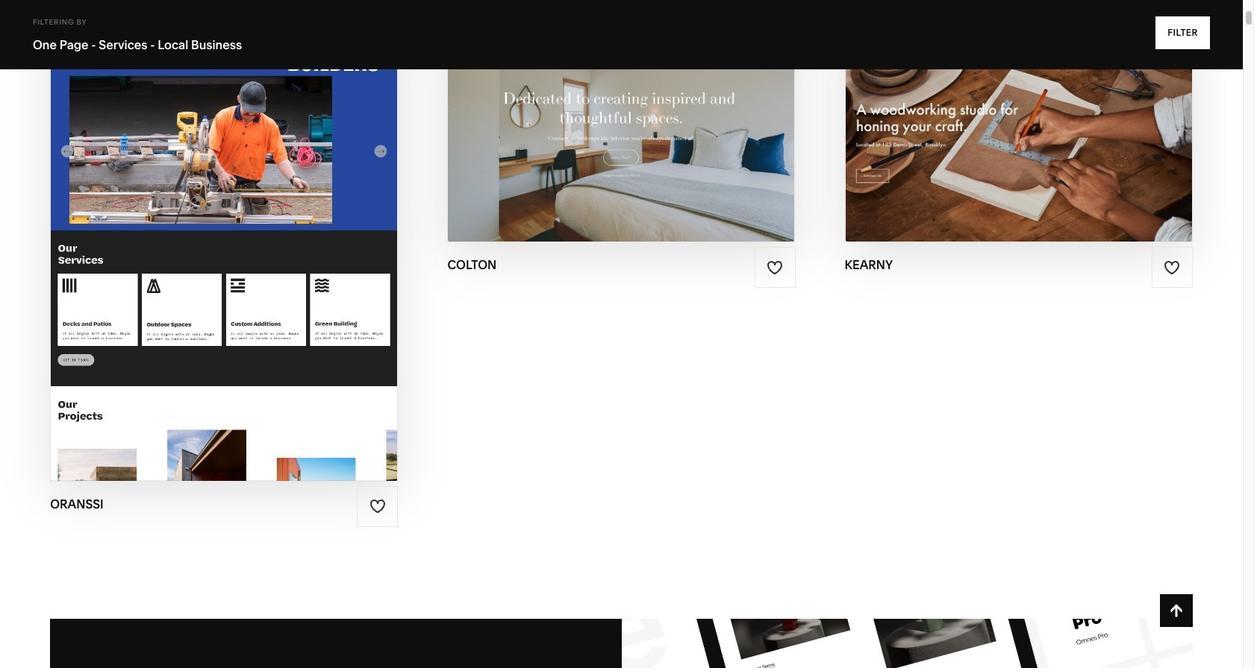 Task type: describe. For each thing, give the bounding box(es) containing it.
add colton to your favorites list image
[[767, 260, 783, 276]]

add oranssi to your favorites list image
[[369, 499, 386, 515]]

kearny image
[[845, 19, 1192, 242]]

back to top image
[[1168, 603, 1184, 620]]

preview of building your own template image
[[621, 620, 1193, 669]]



Task type: vqa. For each thing, say whether or not it's contained in the screenshot.
Add Oranssi to your favorites list image
yes



Task type: locate. For each thing, give the bounding box(es) containing it.
colton image
[[448, 19, 795, 242]]

oranssi image
[[51, 19, 397, 481]]



